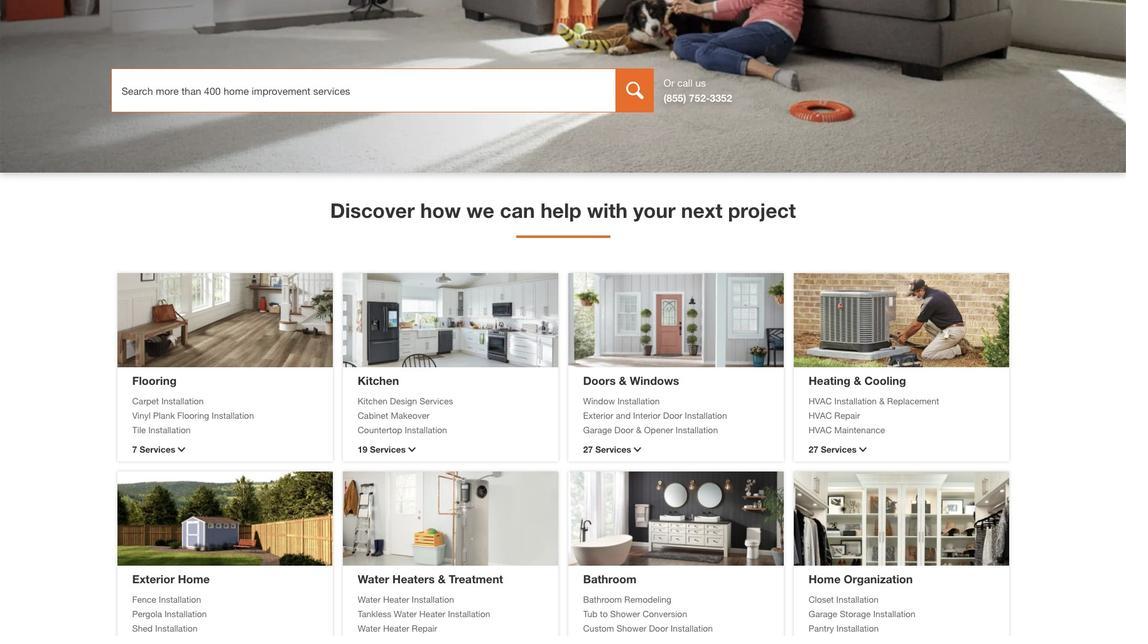 Task type: locate. For each thing, give the bounding box(es) containing it.
kitchen design services cabinet makeover countertop installation
[[358, 396, 453, 435]]

door inside bathroom remodeling tub to shower conversion custom shower door installation
[[649, 623, 669, 634]]

0 horizontal spatial garage
[[583, 424, 612, 435]]

installation down makeover
[[405, 424, 447, 435]]

1 horizontal spatial 27
[[809, 444, 819, 455]]

kitchen link
[[358, 374, 399, 387]]

0 horizontal spatial 27 services button
[[583, 443, 769, 456]]

your
[[634, 199, 676, 222]]

&
[[619, 374, 627, 387], [854, 374, 862, 387], [880, 396, 885, 406], [636, 424, 642, 435], [438, 572, 446, 586]]

vinyl
[[132, 410, 151, 421]]

0 horizontal spatial repair
[[412, 623, 438, 634]]

27 for heating
[[809, 444, 819, 455]]

services for heating & cooling
[[821, 444, 857, 455]]

exterior and interior door installation link
[[583, 409, 769, 422]]

1 vertical spatial heater
[[419, 609, 446, 619]]

1 27 services button from the left
[[583, 443, 769, 456]]

installation down exterior home
[[165, 609, 207, 619]]

closet installation link
[[809, 593, 994, 606]]

home up fence installation link
[[178, 572, 210, 586]]

garage up pantry
[[809, 609, 838, 619]]

27 services down maintenance
[[809, 444, 857, 455]]

flooring up carpet
[[132, 374, 177, 387]]

installation down the tub to shower conversion link
[[671, 623, 713, 634]]

window installation exterior and interior door installation garage door & opener installation
[[583, 396, 727, 435]]

2 vertical spatial hvac
[[809, 424, 832, 435]]

27 services button down 'garage door & opener installation' link
[[583, 443, 769, 456]]

bathroom inside bathroom remodeling tub to shower conversion custom shower door installation
[[583, 594, 622, 605]]

repair up maintenance
[[835, 410, 860, 421]]

7
[[132, 444, 137, 455]]

door down conversion in the right bottom of the page
[[649, 623, 669, 634]]

carpet installation link
[[132, 394, 318, 408]]

1 horizontal spatial 27 services
[[809, 444, 857, 455]]

1 horizontal spatial flooring
[[177, 410, 209, 421]]

27
[[583, 444, 593, 455], [809, 444, 819, 455]]

kitchen design services link
[[358, 394, 543, 408]]

1 vertical spatial garage
[[809, 609, 838, 619]]

installation down plank
[[148, 424, 191, 435]]

0 vertical spatial repair
[[835, 410, 860, 421]]

2 27 services from the left
[[809, 444, 857, 455]]

installation
[[161, 396, 204, 406], [618, 396, 660, 406], [835, 396, 877, 406], [212, 410, 254, 421], [685, 410, 727, 421], [148, 424, 191, 435], [405, 424, 447, 435], [676, 424, 718, 435], [159, 594, 201, 605], [412, 594, 454, 605], [837, 594, 879, 605], [165, 609, 207, 619], [448, 609, 491, 619], [874, 609, 916, 619], [155, 623, 198, 634], [671, 623, 713, 634], [837, 623, 879, 634]]

1 vertical spatial hvac
[[809, 410, 832, 421]]

home
[[178, 572, 210, 586], [809, 572, 841, 586]]

shower right custom
[[617, 623, 647, 634]]

home up closet
[[809, 572, 841, 586]]

installation up plank
[[161, 396, 204, 406]]

1 bathroom from the top
[[583, 572, 637, 586]]

shower right the to
[[611, 609, 640, 619]]

2 27 services button from the left
[[809, 443, 994, 456]]

garage storage installation link
[[809, 607, 994, 621]]

1 horizontal spatial repair
[[835, 410, 860, 421]]

& right doors
[[619, 374, 627, 387]]

exterior
[[583, 410, 614, 421], [132, 572, 175, 586]]

custom
[[583, 623, 614, 634]]

installation down closet installation link
[[874, 609, 916, 619]]

27 services button
[[583, 443, 769, 456], [809, 443, 994, 456]]

garage down 'window'
[[583, 424, 612, 435]]

27 services button for doors & windows
[[583, 443, 769, 456]]

heater
[[383, 594, 410, 605], [419, 609, 446, 619], [383, 623, 410, 634]]

1 kitchen from the top
[[358, 374, 399, 387]]

heating
[[809, 374, 851, 387]]

2 home from the left
[[809, 572, 841, 586]]

0 vertical spatial flooring
[[132, 374, 177, 387]]

0 horizontal spatial exterior
[[132, 572, 175, 586]]

pantry
[[809, 623, 834, 634]]

0 horizontal spatial flooring
[[132, 374, 177, 387]]

flooring right plank
[[177, 410, 209, 421]]

services right 7
[[140, 444, 175, 455]]

27 services
[[583, 444, 632, 455], [809, 444, 857, 455]]

or call us (855) 752-3352
[[664, 77, 733, 104]]

countertop
[[358, 424, 403, 435]]

windows
[[630, 374, 680, 387]]

services inside kitchen design services cabinet makeover countertop installation
[[420, 396, 453, 406]]

2 27 from the left
[[809, 444, 819, 455]]

heater up the tankless
[[383, 594, 410, 605]]

repair down tankless water heater installation link
[[412, 623, 438, 634]]

7 services button
[[132, 443, 318, 456]]

1 horizontal spatial exterior
[[583, 410, 614, 421]]

27 services for doors
[[583, 444, 632, 455]]

installation down water heaters & treatment link
[[412, 594, 454, 605]]

door down and
[[615, 424, 634, 435]]

0 vertical spatial exterior
[[583, 410, 614, 421]]

hvac
[[809, 396, 832, 406], [809, 410, 832, 421], [809, 424, 832, 435]]

Search more than 400 home improvement services text field
[[111, 68, 616, 112]]

bathroom
[[583, 572, 637, 586], [583, 594, 622, 605]]

exterior up fence
[[132, 572, 175, 586]]

1 vertical spatial shower
[[617, 623, 647, 634]]

services up cabinet makeover 'link'
[[420, 396, 453, 406]]

discover
[[330, 199, 415, 222]]

hvac maintenance link
[[809, 423, 994, 436]]

0 vertical spatial kitchen
[[358, 374, 399, 387]]

2 hvac from the top
[[809, 410, 832, 421]]

kitchen up cabinet
[[358, 396, 388, 406]]

0 horizontal spatial 27
[[583, 444, 593, 455]]

us
[[696, 77, 706, 89]]

7 services
[[132, 444, 175, 455]]

fence installation link
[[132, 593, 318, 606]]

& down interior
[[636, 424, 642, 435]]

0 horizontal spatial home
[[178, 572, 210, 586]]

hvac installation & replacement hvac repair hvac maintenance
[[809, 396, 940, 435]]

closet
[[809, 594, 834, 605]]

kitchen up design
[[358, 374, 399, 387]]

& down cooling
[[880, 396, 885, 406]]

installation down window installation link
[[685, 410, 727, 421]]

27 services button down hvac maintenance link
[[809, 443, 994, 456]]

heater down the tankless
[[383, 623, 410, 634]]

discover how we can help with your next project
[[330, 199, 796, 222]]

1 vertical spatial kitchen
[[358, 396, 388, 406]]

garage inside closet installation garage storage installation pantry installation
[[809, 609, 838, 619]]

1 horizontal spatial garage
[[809, 609, 838, 619]]

hvac repair link
[[809, 409, 994, 422]]

door
[[663, 410, 683, 421], [615, 424, 634, 435], [649, 623, 669, 634]]

door up 'garage door & opener installation' link
[[663, 410, 683, 421]]

0 vertical spatial bathroom
[[583, 572, 637, 586]]

tile installation link
[[132, 423, 318, 436]]

project
[[729, 199, 796, 222]]

flooring
[[132, 374, 177, 387], [177, 410, 209, 421]]

1 horizontal spatial 27 services button
[[809, 443, 994, 456]]

1 27 services from the left
[[583, 444, 632, 455]]

installation down heating & cooling link
[[835, 396, 877, 406]]

1 home from the left
[[178, 572, 210, 586]]

1 27 from the left
[[583, 444, 593, 455]]

installation down storage
[[837, 623, 879, 634]]

services inside 'button'
[[370, 444, 406, 455]]

installation up storage
[[837, 594, 879, 605]]

water heater installation link
[[358, 593, 543, 606]]

services for kitchen
[[370, 444, 406, 455]]

heater up water heater repair link
[[419, 609, 446, 619]]

0 horizontal spatial 27 services
[[583, 444, 632, 455]]

water heater repair link
[[358, 622, 543, 635]]

kitchen
[[358, 374, 399, 387], [358, 396, 388, 406]]

shed
[[132, 623, 153, 634]]

services down countertop on the bottom left of page
[[370, 444, 406, 455]]

services down maintenance
[[821, 444, 857, 455]]

2 kitchen from the top
[[358, 396, 388, 406]]

garage
[[583, 424, 612, 435], [809, 609, 838, 619]]

0 vertical spatial garage
[[583, 424, 612, 435]]

1 horizontal spatial home
[[809, 572, 841, 586]]

1 vertical spatial repair
[[412, 623, 438, 634]]

1 vertical spatial flooring
[[177, 410, 209, 421]]

opener
[[644, 424, 674, 435]]

1 hvac from the top
[[809, 396, 832, 406]]

2 vertical spatial heater
[[383, 623, 410, 634]]

repair inside water heater installation tankless water heater installation water heater repair
[[412, 623, 438, 634]]

doors & windows
[[583, 374, 680, 387]]

services for flooring
[[140, 444, 175, 455]]

0 vertical spatial hvac
[[809, 396, 832, 406]]

& inside hvac installation & replacement hvac repair hvac maintenance
[[880, 396, 885, 406]]

door for bathroom
[[649, 623, 669, 634]]

services down and
[[596, 444, 632, 455]]

countertop installation link
[[358, 423, 543, 436]]

27 services down and
[[583, 444, 632, 455]]

fence installation pergola installation shed installation
[[132, 594, 207, 634]]

1 vertical spatial door
[[615, 424, 634, 435]]

repair
[[835, 410, 860, 421], [412, 623, 438, 634]]

flooring inside carpet installation vinyl plank flooring installation tile installation
[[177, 410, 209, 421]]

replacement
[[888, 396, 940, 406]]

kitchen inside kitchen design services cabinet makeover countertop installation
[[358, 396, 388, 406]]

flooring link
[[132, 374, 177, 387]]

call
[[678, 77, 693, 89]]

hvac installation & replacement link
[[809, 394, 994, 408]]

1 vertical spatial bathroom
[[583, 594, 622, 605]]

or
[[664, 77, 675, 89]]

2 bathroom from the top
[[583, 594, 622, 605]]

2 vertical spatial door
[[649, 623, 669, 634]]

closet installation garage storage installation pantry installation
[[809, 594, 916, 634]]

exterior down 'window'
[[583, 410, 614, 421]]



Task type: vqa. For each thing, say whether or not it's contained in the screenshot.
first "per" from right
no



Task type: describe. For each thing, give the bounding box(es) containing it.
doors & windows link
[[583, 374, 680, 387]]

752-
[[689, 92, 710, 104]]

custom shower door installation link
[[583, 622, 769, 635]]

tub to shower conversion link
[[583, 607, 769, 621]]

water heaters & treatment
[[358, 572, 503, 586]]

pergola
[[132, 609, 162, 619]]

installation down pergola
[[155, 623, 198, 634]]

door for doors & windows
[[615, 424, 634, 435]]

garage inside "window installation exterior and interior door installation garage door & opener installation"
[[583, 424, 612, 435]]

pantry installation link
[[809, 622, 994, 635]]

cabinet
[[358, 410, 389, 421]]

1 vertical spatial exterior
[[132, 572, 175, 586]]

interior
[[633, 410, 661, 421]]

19 services
[[358, 444, 406, 455]]

heaters
[[393, 572, 435, 586]]

home organization link
[[809, 572, 913, 586]]

installation inside bathroom remodeling tub to shower conversion custom shower door installation
[[671, 623, 713, 634]]

organization
[[844, 572, 913, 586]]

3352
[[710, 92, 733, 104]]

(855) 752-3352 link
[[664, 92, 733, 104]]

bathroom for bathroom remodeling tub to shower conversion custom shower door installation
[[583, 594, 622, 605]]

and
[[616, 410, 631, 421]]

plank
[[153, 410, 175, 421]]

vinyl plank flooring installation link
[[132, 409, 318, 422]]

heating & cooling
[[809, 374, 907, 387]]

0 vertical spatial heater
[[383, 594, 410, 605]]

home organization
[[809, 572, 913, 586]]

27 services button for heating & cooling
[[809, 443, 994, 456]]

installation down carpet installation link
[[212, 410, 254, 421]]

exterior home link
[[132, 572, 210, 586]]

& up water heater installation "link"
[[438, 572, 446, 586]]

carpet installation vinyl plank flooring installation tile installation
[[132, 396, 254, 435]]

carpet
[[132, 396, 159, 406]]

(855)
[[664, 92, 687, 104]]

design
[[390, 396, 417, 406]]

0 vertical spatial door
[[663, 410, 683, 421]]

remodeling
[[625, 594, 672, 605]]

pergola installation link
[[132, 607, 318, 621]]

tankless
[[358, 609, 392, 619]]

with
[[587, 199, 628, 222]]

bathroom remodeling link
[[583, 593, 769, 606]]

garage door & opener installation link
[[583, 423, 769, 436]]

exterior inside "window installation exterior and interior door installation garage door & opener installation"
[[583, 410, 614, 421]]

fence
[[132, 594, 156, 605]]

heating & cooling link
[[809, 374, 907, 387]]

conversion
[[643, 609, 688, 619]]

water heaters & treatment link
[[358, 572, 503, 586]]

cooling
[[865, 374, 907, 387]]

to
[[600, 609, 608, 619]]

how
[[421, 199, 461, 222]]

0 vertical spatial shower
[[611, 609, 640, 619]]

doors
[[583, 374, 616, 387]]

3 hvac from the top
[[809, 424, 832, 435]]

maintenance
[[835, 424, 886, 435]]

& inside "window installation exterior and interior door installation garage door & opener installation"
[[636, 424, 642, 435]]

27 for doors
[[583, 444, 593, 455]]

installation up interior
[[618, 396, 660, 406]]

installation down exterior and interior door installation link
[[676, 424, 718, 435]]

bathroom remodeling tub to shower conversion custom shower door installation
[[583, 594, 713, 634]]

shed installation link
[[132, 622, 318, 635]]

bathroom for bathroom
[[583, 572, 637, 586]]

tile
[[132, 424, 146, 435]]

can
[[500, 199, 535, 222]]

makeover
[[391, 410, 430, 421]]

kitchen for kitchen
[[358, 374, 399, 387]]

tankless water heater installation link
[[358, 607, 543, 621]]

water heater installation tankless water heater installation water heater repair
[[358, 594, 491, 634]]

services for doors & windows
[[596, 444, 632, 455]]

19 services button
[[358, 443, 543, 456]]

installation inside kitchen design services cabinet makeover countertop installation
[[405, 424, 447, 435]]

installation inside hvac installation & replacement hvac repair hvac maintenance
[[835, 396, 877, 406]]

installation down water heater installation "link"
[[448, 609, 491, 619]]

storage
[[840, 609, 871, 619]]

window
[[583, 396, 615, 406]]

27 services for heating
[[809, 444, 857, 455]]

help
[[541, 199, 582, 222]]

19
[[358, 444, 368, 455]]

repair inside hvac installation & replacement hvac repair hvac maintenance
[[835, 410, 860, 421]]

window installation link
[[583, 394, 769, 408]]

bathroom link
[[583, 572, 637, 586]]

we
[[467, 199, 495, 222]]

treatment
[[449, 572, 503, 586]]

cabinet makeover link
[[358, 409, 543, 422]]

kitchen for kitchen design services cabinet makeover countertop installation
[[358, 396, 388, 406]]

& left cooling
[[854, 374, 862, 387]]

next
[[682, 199, 723, 222]]

tub
[[583, 609, 598, 619]]

exterior home
[[132, 572, 210, 586]]

installation down the exterior home link at bottom
[[159, 594, 201, 605]]



